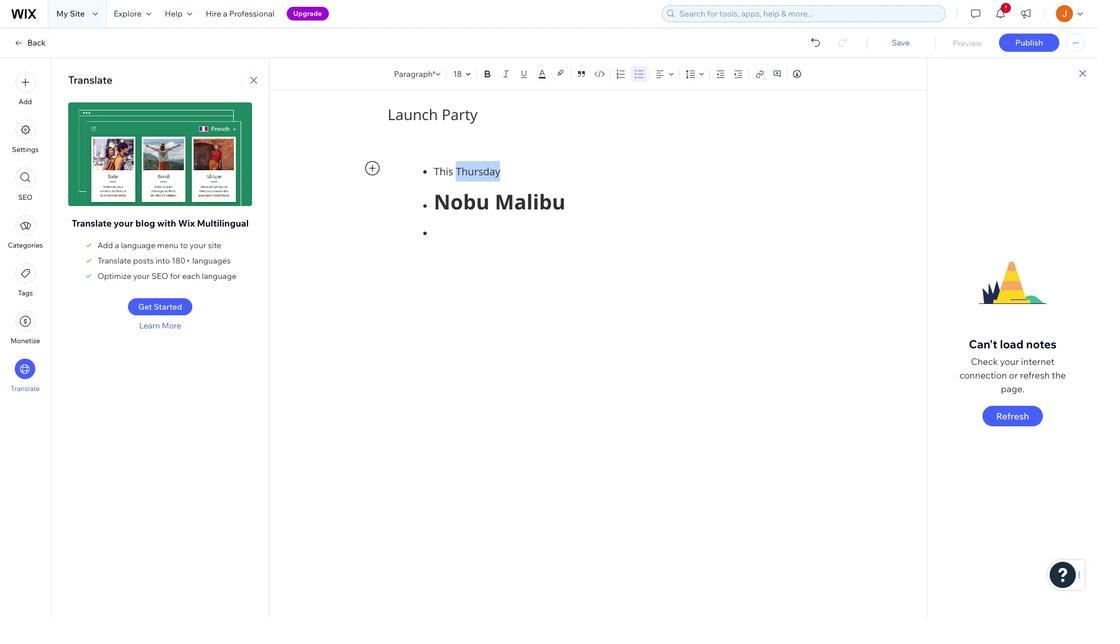 Task type: vqa. For each thing, say whether or not it's contained in the screenshot.
Visually on the top left of page
no



Task type: locate. For each thing, give the bounding box(es) containing it.
None text field
[[388, 137, 809, 407]]

your
[[114, 218, 133, 229], [190, 240, 206, 251], [133, 271, 150, 281], [1001, 356, 1020, 367]]

monetize
[[11, 337, 40, 345]]

translate your blog with wix multilingual
[[72, 218, 249, 229]]

a for language
[[115, 240, 119, 251]]

0 vertical spatial seo
[[18, 193, 32, 202]]

back button
[[14, 38, 46, 48]]

0 horizontal spatial a
[[115, 240, 119, 251]]

hire
[[206, 9, 221, 19]]

0 vertical spatial add
[[19, 97, 32, 106]]

optimize
[[98, 271, 131, 281]]

add
[[19, 97, 32, 106], [98, 240, 113, 251]]

learn
[[139, 321, 160, 331]]

seo left for
[[152, 271, 168, 281]]

seo up categories button
[[18, 193, 32, 202]]

upgrade
[[294, 9, 322, 18]]

with
[[157, 218, 176, 229]]

add button
[[15, 72, 36, 106]]

1 vertical spatial add
[[98, 240, 113, 251]]

your up or on the right of the page
[[1001, 356, 1020, 367]]

hire a professional link
[[199, 0, 282, 27]]

a right "hire"
[[223, 9, 228, 19]]

1 vertical spatial a
[[115, 240, 119, 251]]

check
[[972, 356, 999, 367]]

1 vertical spatial language
[[202, 271, 237, 281]]

refresh
[[1021, 370, 1051, 381]]

get started
[[138, 302, 182, 312]]

can't load notes check your internet connection or refresh the page.
[[960, 337, 1067, 395]]

publish button
[[1000, 34, 1060, 52]]

add inside button
[[19, 97, 32, 106]]

add inside add a language menu to your site translate posts into 180+ languages optimize your seo for each language
[[98, 240, 113, 251]]

a
[[223, 9, 228, 19], [115, 240, 119, 251]]

menu
[[0, 65, 51, 400]]

add up settings button
[[19, 97, 32, 106]]

a inside add a language menu to your site translate posts into 180+ languages optimize your seo for each language
[[115, 240, 119, 251]]

0 horizontal spatial add
[[19, 97, 32, 106]]

or
[[1010, 370, 1019, 381]]

my site
[[56, 9, 85, 19]]

your inside can't load notes check your internet connection or refresh the page.
[[1001, 356, 1020, 367]]

this
[[434, 165, 454, 178]]

1 horizontal spatial a
[[223, 9, 228, 19]]

refresh button
[[983, 406, 1044, 426]]

0 vertical spatial a
[[223, 9, 228, 19]]

site
[[208, 240, 222, 251]]

hire a professional
[[206, 9, 275, 19]]

paragraph
[[394, 69, 433, 79]]

add up 'optimize'
[[98, 240, 113, 251]]

1 horizontal spatial seo
[[152, 271, 168, 281]]

None field
[[452, 68, 463, 80]]

wix
[[178, 218, 195, 229]]

publish
[[1016, 38, 1044, 48]]

blog
[[136, 218, 155, 229]]

add for add a language menu to your site translate posts into 180+ languages optimize your seo for each language
[[98, 240, 113, 251]]

translate button
[[11, 359, 40, 393]]

language
[[121, 240, 156, 251], [202, 271, 237, 281]]

1 horizontal spatial language
[[202, 271, 237, 281]]

languages
[[192, 256, 231, 266]]

multilingual
[[197, 218, 249, 229]]

help
[[165, 9, 183, 19]]

1 horizontal spatial add
[[98, 240, 113, 251]]

monetize button
[[11, 311, 40, 345]]

1 vertical spatial seo
[[152, 271, 168, 281]]

language up posts
[[121, 240, 156, 251]]

for
[[170, 271, 181, 281]]

0 vertical spatial language
[[121, 240, 156, 251]]

this thursday
[[434, 165, 503, 178]]

nobu
[[434, 188, 490, 216]]

back
[[27, 38, 46, 48]]

refresh
[[997, 411, 1030, 422]]

0 horizontal spatial seo
[[18, 193, 32, 202]]

seo
[[18, 193, 32, 202], [152, 271, 168, 281]]

language down languages
[[202, 271, 237, 281]]

a up 'optimize'
[[115, 240, 119, 251]]

translate
[[68, 73, 112, 87], [72, 218, 112, 229], [98, 256, 131, 266], [11, 384, 40, 393]]



Task type: describe. For each thing, give the bounding box(es) containing it.
plugin toolbar image
[[365, 161, 380, 175]]

to
[[180, 240, 188, 251]]

thursday
[[456, 165, 501, 178]]

my
[[56, 9, 68, 19]]

0 horizontal spatial language
[[121, 240, 156, 251]]

Search for tools, apps, help & more... field
[[676, 6, 942, 22]]

explore
[[114, 9, 142, 19]]

menu containing add
[[0, 65, 51, 400]]

*
[[433, 69, 436, 79]]

can't
[[970, 337, 998, 351]]

get
[[138, 302, 152, 312]]

180+
[[172, 256, 191, 266]]

categories
[[8, 241, 43, 249]]

each
[[182, 271, 200, 281]]

learn more
[[139, 321, 181, 331]]

upgrade button
[[287, 7, 329, 20]]

menu
[[157, 240, 179, 251]]

connection
[[960, 370, 1008, 381]]

your left the blog
[[114, 218, 133, 229]]

add a language menu to your site translate posts into 180+ languages optimize your seo for each language
[[98, 240, 237, 281]]

seo inside add a language menu to your site translate posts into 180+ languages optimize your seo for each language
[[152, 271, 168, 281]]

none text field containing nobu malibu
[[388, 137, 809, 407]]

into
[[156, 256, 170, 266]]

tags
[[18, 289, 33, 297]]

more
[[162, 321, 181, 331]]

seo inside button
[[18, 193, 32, 202]]

nobu malibu
[[434, 188, 566, 216]]

settings button
[[12, 120, 39, 154]]

translate inside menu
[[11, 384, 40, 393]]

get started button
[[128, 298, 193, 315]]

save
[[892, 38, 910, 48]]

site
[[70, 9, 85, 19]]

a for professional
[[223, 9, 228, 19]]

load
[[1001, 337, 1024, 351]]

save button
[[878, 38, 924, 48]]

help button
[[158, 0, 199, 27]]

malibu
[[495, 188, 566, 216]]

internet
[[1022, 356, 1055, 367]]

started
[[154, 302, 182, 312]]

Add a Catchy Title text field
[[388, 105, 802, 125]]

your right to
[[190, 240, 206, 251]]

page.
[[1002, 383, 1025, 395]]

paragraph *
[[394, 69, 436, 79]]

posts
[[133, 256, 154, 266]]

tags button
[[15, 263, 36, 297]]

learn more button
[[139, 321, 181, 331]]

translate inside add a language menu to your site translate posts into 180+ languages optimize your seo for each language
[[98, 256, 131, 266]]

notes
[[1027, 337, 1057, 351]]

your down posts
[[133, 271, 150, 281]]

add for add
[[19, 97, 32, 106]]

settings
[[12, 145, 39, 154]]

categories button
[[8, 215, 43, 249]]

the
[[1053, 370, 1067, 381]]

seo button
[[15, 167, 36, 202]]

professional
[[229, 9, 275, 19]]



